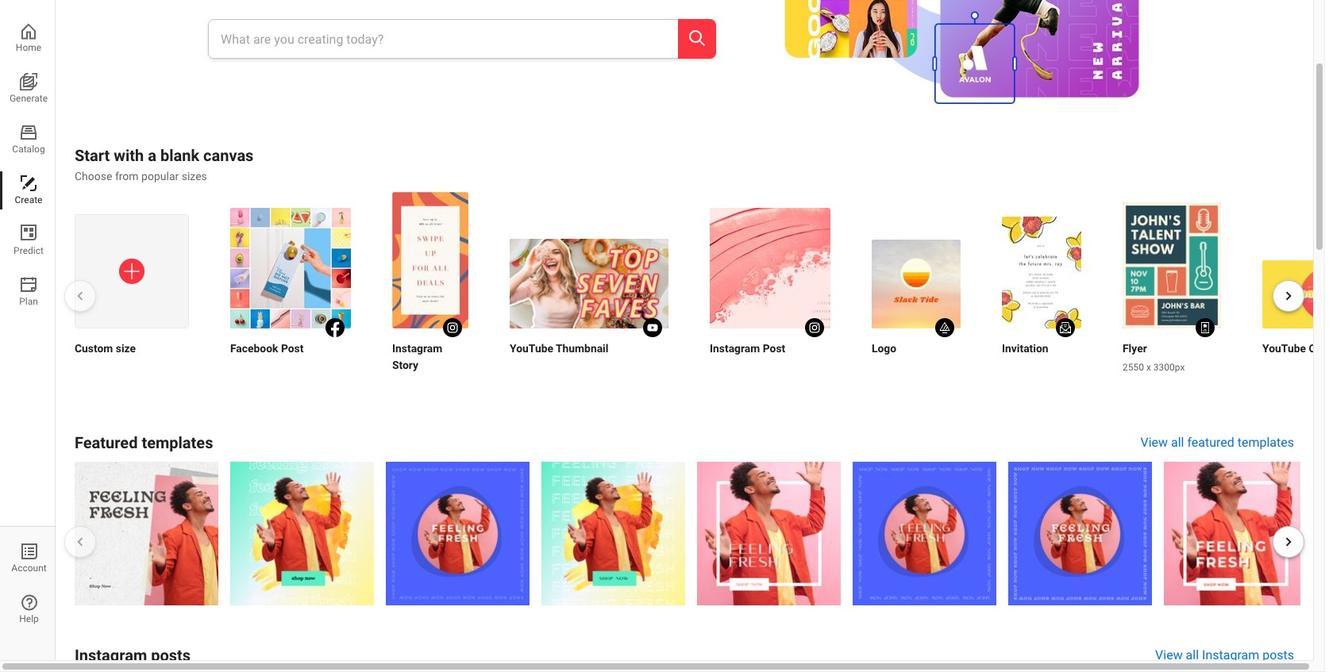 Task type: describe. For each thing, give the bounding box(es) containing it.
Search... search field
[[216, 20, 484, 58]]

logo link
[[872, 240, 961, 377]]

asset image containing flyer
[[1123, 192, 1222, 403]]

logo
[[872, 343, 897, 355]]

youtube channel art image
[[1263, 261, 1326, 329]]

canvas
[[203, 146, 254, 165]]

invitation
[[1002, 342, 1049, 355]]

catalog link
[[0, 121, 55, 159]]

help
[[19, 614, 39, 625]]

asset image containing logo
[[872, 192, 961, 440]]

previous image
[[71, 533, 89, 551]]

plan link
[[0, 273, 55, 311]]

sizes
[[182, 170, 207, 183]]

uhp component template - trendy blue image
[[1009, 463, 1153, 606]]

asset image containing instagram post
[[710, 192, 831, 409]]

previous image
[[71, 288, 89, 305]]

facebook
[[230, 343, 278, 355]]

account
[[11, 563, 47, 574]]

facebook post
[[230, 343, 304, 355]]

facebook post image
[[230, 208, 351, 329]]

view all featured templates link
[[1141, 434, 1295, 453]]

a
[[148, 146, 156, 165]]

custom
[[75, 343, 113, 355]]

invitation link
[[1002, 217, 1082, 376]]

generate link
[[0, 70, 55, 108]]

instagram for post
[[710, 343, 760, 355]]

next image for start with a blank canvas
[[1280, 288, 1298, 305]]

youtube for youtube thumbnail
[[510, 343, 554, 355]]

next image for featured templates
[[1280, 533, 1298, 551]]

asset image containing custom size
[[75, 192, 189, 415]]

create link
[[0, 172, 55, 210]]

instagram story
[[392, 342, 443, 371]]

search image
[[688, 29, 707, 48]]

flyer image
[[1123, 203, 1222, 329]]

youtube thumbnail
[[510, 343, 609, 355]]

generate
[[9, 93, 48, 104]]

instagram story link
[[392, 192, 469, 393]]

home
[[16, 42, 41, 53]]

start
[[75, 146, 110, 165]]

plan
[[19, 296, 38, 307]]

x
[[1147, 362, 1152, 373]]

uhp component template - traditional green image
[[542, 463, 685, 606]]

instagram post
[[710, 343, 786, 355]]

instagram inside "link"
[[1203, 648, 1260, 664]]

1 horizontal spatial templates
[[1238, 436, 1295, 451]]

account link
[[0, 540, 56, 578]]

asset image containing youtube cha
[[1263, 192, 1326, 461]]

featured
[[1188, 436, 1235, 451]]

youtube thumbnail image
[[510, 239, 669, 329]]

view all featured templates
[[1141, 436, 1295, 451]]

post for facebook post
[[281, 343, 304, 355]]

uhp component template - traditional blue image
[[853, 463, 997, 606]]

instagram for story
[[392, 342, 443, 355]]

facebook post link
[[230, 208, 351, 377]]

uhp component template - modern pink image
[[1165, 463, 1308, 606]]

choose
[[75, 170, 112, 183]]

0 horizontal spatial posts
[[151, 647, 191, 666]]

post for instagram post
[[763, 343, 786, 355]]

logo image
[[872, 240, 961, 329]]

view for featured templates
[[1141, 436, 1169, 451]]



Task type: vqa. For each thing, say whether or not it's contained in the screenshot.
"UHP Component Template - Traditional Green" image
yes



Task type: locate. For each thing, give the bounding box(es) containing it.
0 vertical spatial next image
[[1280, 288, 1298, 305]]

tab list containing home
[[0, 19, 55, 324]]

2 post from the left
[[763, 343, 786, 355]]

all
[[1172, 436, 1185, 451], [1186, 648, 1200, 664]]

2550
[[1123, 362, 1145, 373]]

instagram posts
[[75, 647, 191, 666]]

view all instagram posts link
[[1156, 647, 1295, 666]]

youtube cha
[[1263, 343, 1326, 355]]

instagram story image
[[392, 192, 469, 329]]

3300px
[[1154, 362, 1185, 373]]

featured
[[75, 434, 138, 453]]

2 tab list from the top
[[0, 527, 56, 661]]

featured templates
[[75, 434, 213, 453]]

story
[[392, 359, 419, 371]]

asset image containing youtube thumbnail
[[510, 192, 669, 440]]

cha
[[1309, 343, 1326, 355]]

0 vertical spatial view
[[1141, 436, 1169, 451]]

post
[[281, 343, 304, 355], [763, 343, 786, 355]]

1 horizontal spatial all
[[1186, 648, 1200, 664]]

youtube cha link
[[1263, 261, 1326, 377]]

templates
[[142, 434, 213, 453], [1238, 436, 1295, 451]]

flyer
[[1123, 343, 1148, 355]]

invitation image
[[1002, 217, 1082, 329]]

blank
[[160, 146, 199, 165]]

1 vertical spatial tab list
[[0, 527, 56, 661]]

with
[[114, 146, 144, 165]]

1 horizontal spatial post
[[763, 343, 786, 355]]

all for featured templates
[[1172, 436, 1185, 451]]

uhp component template - trendy grey image
[[75, 463, 218, 606]]

thumbnail
[[556, 343, 609, 355]]

create
[[15, 195, 42, 206]]

all for instagram posts
[[1186, 648, 1200, 664]]

instagram for posts
[[75, 647, 147, 666]]

1 youtube from the left
[[1263, 343, 1307, 355]]

2 youtube from the left
[[510, 343, 554, 355]]

0 horizontal spatial templates
[[142, 434, 213, 453]]

uhp component template - traditional pink image
[[697, 463, 841, 606]]

instagram post image
[[710, 208, 831, 329]]

predict
[[14, 245, 44, 257]]

view
[[1141, 436, 1169, 451], [1156, 648, 1183, 664]]

0 horizontal spatial post
[[281, 343, 304, 355]]

1 post from the left
[[281, 343, 304, 355]]

1 tab list from the top
[[0, 19, 55, 324]]

posts inside "link"
[[1263, 648, 1295, 664]]

youtube thumbnail link
[[510, 239, 669, 377]]

youtube inside "link"
[[1263, 343, 1307, 355]]

catalog
[[12, 144, 45, 155]]

all inside "link"
[[1186, 648, 1200, 664]]

view for instagram posts
[[1156, 648, 1183, 664]]

1 vertical spatial view
[[1156, 648, 1183, 664]]

next image
[[1280, 288, 1298, 305], [1280, 533, 1298, 551]]

custom size
[[75, 343, 136, 355]]

youtube left cha
[[1263, 343, 1307, 355]]

popular
[[141, 170, 179, 183]]

view inside "link"
[[1156, 648, 1183, 664]]

2 next image from the top
[[1280, 533, 1298, 551]]

asset image containing facebook post
[[230, 192, 351, 409]]

flyer 2550 x 3300px
[[1123, 343, 1185, 373]]

uhp component template - modern blue image
[[386, 463, 530, 606]]

from
[[115, 170, 139, 183]]

1 horizontal spatial youtube
[[1263, 343, 1307, 355]]

help link
[[0, 591, 56, 629]]

asset image
[[75, 192, 189, 415], [230, 192, 351, 409], [392, 192, 469, 393], [510, 192, 669, 440], [710, 192, 831, 409], [872, 192, 961, 440], [1002, 192, 1082, 417], [1123, 192, 1222, 403], [1263, 192, 1326, 461], [75, 463, 218, 612], [230, 463, 374, 612], [386, 463, 530, 612], [542, 463, 685, 612], [697, 463, 841, 612], [853, 463, 997, 612], [1009, 463, 1153, 612], [1165, 463, 1308, 612]]

size
[[116, 343, 136, 355]]

instagram post link
[[710, 208, 831, 377]]

0 vertical spatial all
[[1172, 436, 1185, 451]]

predict link
[[0, 222, 55, 261]]

1 next image from the top
[[1280, 288, 1298, 305]]

youtube for youtube cha
[[1263, 343, 1307, 355]]

1 horizontal spatial posts
[[1263, 648, 1295, 664]]

0 horizontal spatial youtube
[[510, 343, 554, 355]]

0 vertical spatial tab list
[[0, 19, 55, 324]]

posts
[[151, 647, 191, 666], [1263, 648, 1295, 664]]

asset image containing instagram story
[[392, 192, 469, 393]]

youtube
[[1263, 343, 1307, 355], [510, 343, 554, 355]]

tab list left previous icon
[[0, 527, 56, 661]]

start with a blank canvas choose from popular sizes
[[75, 146, 254, 183]]

0 horizontal spatial all
[[1172, 436, 1185, 451]]

home link
[[0, 19, 55, 57]]

tab list containing account
[[0, 527, 56, 661]]

1 vertical spatial all
[[1186, 648, 1200, 664]]

youtube left thumbnail on the left
[[510, 343, 554, 355]]

instagram
[[392, 342, 443, 355], [710, 343, 760, 355], [75, 647, 147, 666], [1203, 648, 1260, 664]]

view all instagram posts
[[1156, 648, 1295, 664]]

uhp component template - trendy green image
[[230, 463, 374, 606]]

tab list
[[0, 19, 55, 324], [0, 527, 56, 661]]

asset image containing invitation
[[1002, 192, 1082, 417]]

tab list left choose
[[0, 19, 55, 324]]

1 vertical spatial next image
[[1280, 533, 1298, 551]]



